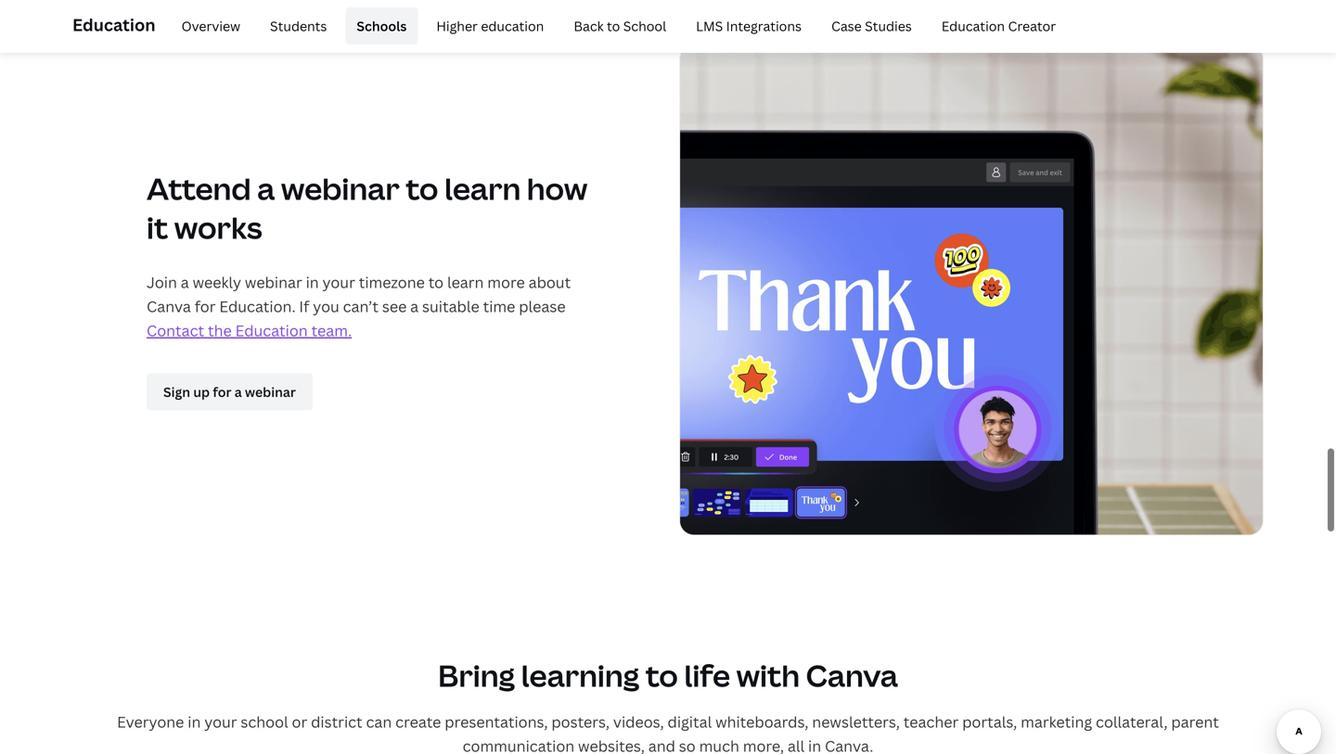 Task type: vqa. For each thing, say whether or not it's contained in the screenshot.
Join a weekly webinar in your timezone to learn more about Canva for Education. If you can't see a suitable time please Contact the Education team.
yes



Task type: describe. For each thing, give the bounding box(es) containing it.
all
[[788, 737, 805, 755]]

can't
[[343, 297, 379, 317]]

more
[[488, 273, 525, 293]]

time
[[483, 297, 516, 317]]

how
[[527, 169, 588, 209]]

videos,
[[614, 713, 664, 733]]

canva inside join a weekly webinar in your timezone to learn more about canva for education. if you can't see a suitable time please contact the education team.
[[147, 297, 191, 317]]

for
[[195, 297, 216, 317]]

bring learning to life with canva
[[438, 656, 899, 697]]

much
[[700, 737, 740, 755]]

parent
[[1172, 713, 1220, 733]]

higher education link
[[426, 7, 556, 45]]

so
[[679, 737, 696, 755]]

digital
[[668, 713, 712, 733]]

integrations
[[727, 17, 802, 35]]

to inside join a weekly webinar in your timezone to learn more about canva for education. if you can't see a suitable time please contact the education team.
[[429, 273, 444, 293]]

everyone in your school or district can create presentations, posters, videos, digital whiteboards, newsletters, teacher portals, marketing collateral, parent communication websites, and so much more, all in canva.
[[117, 713, 1220, 755]]

everyone
[[117, 713, 184, 733]]

your inside the everyone in your school or district can create presentations, posters, videos, digital whiteboards, newsletters, teacher portals, marketing collateral, parent communication websites, and so much more, all in canva.
[[204, 713, 237, 733]]

higher education
[[437, 17, 544, 35]]

if
[[299, 297, 309, 317]]

overview
[[182, 17, 241, 35]]

studies
[[865, 17, 912, 35]]

contact the education team. link
[[147, 321, 352, 341]]

attend
[[147, 169, 251, 209]]

a laprop with a canva presentation on its screen. image
[[680, 44, 1265, 536]]

bring
[[438, 656, 515, 697]]

back to school
[[574, 17, 667, 35]]

works
[[174, 208, 262, 248]]

menu bar containing overview
[[163, 7, 1068, 45]]

case studies link
[[821, 7, 924, 45]]

learn inside join a weekly webinar in your timezone to learn more about canva for education. if you can't see a suitable time please contact the education team.
[[447, 273, 484, 293]]

the
[[208, 321, 232, 341]]

education
[[481, 17, 544, 35]]

school
[[624, 17, 667, 35]]

marketing
[[1021, 713, 1093, 733]]

you
[[313, 297, 340, 317]]

education for education
[[72, 13, 156, 36]]

1 horizontal spatial canva
[[806, 656, 899, 697]]

2 horizontal spatial a
[[411, 297, 419, 317]]

newsletters,
[[813, 713, 900, 733]]

see
[[382, 297, 407, 317]]

lms integrations link
[[685, 7, 813, 45]]

it
[[147, 208, 168, 248]]

life
[[685, 656, 731, 697]]

portals,
[[963, 713, 1018, 733]]

communication
[[463, 737, 575, 755]]

learning
[[521, 656, 640, 697]]



Task type: locate. For each thing, give the bounding box(es) containing it.
a
[[257, 169, 275, 209], [181, 273, 189, 293], [411, 297, 419, 317]]

learn
[[445, 169, 521, 209], [447, 273, 484, 293]]

0 vertical spatial in
[[306, 273, 319, 293]]

your left the school
[[204, 713, 237, 733]]

education creator link
[[931, 7, 1068, 45]]

1 vertical spatial canva
[[806, 656, 899, 697]]

to
[[607, 17, 621, 35], [406, 169, 439, 209], [429, 273, 444, 293], [646, 656, 679, 697]]

create
[[396, 713, 441, 733]]

0 vertical spatial learn
[[445, 169, 521, 209]]

attend a webinar to learn how it works
[[147, 169, 588, 248]]

0 horizontal spatial a
[[181, 273, 189, 293]]

2 horizontal spatial in
[[809, 737, 822, 755]]

to inside attend a webinar to learn how it works
[[406, 169, 439, 209]]

team.
[[312, 321, 352, 341]]

1 horizontal spatial education
[[235, 321, 308, 341]]

creator
[[1009, 17, 1057, 35]]

about
[[529, 273, 571, 293]]

a right join
[[181, 273, 189, 293]]

education inside join a weekly webinar in your timezone to learn more about canva for education. if you can't see a suitable time please contact the education team.
[[235, 321, 308, 341]]

0 vertical spatial webinar
[[281, 169, 400, 209]]

a right see
[[411, 297, 419, 317]]

a for join
[[181, 273, 189, 293]]

1 horizontal spatial a
[[257, 169, 275, 209]]

suitable
[[422, 297, 480, 317]]

can
[[366, 713, 392, 733]]

or
[[292, 713, 307, 733]]

schools link
[[346, 7, 418, 45]]

webinar
[[281, 169, 400, 209], [245, 273, 302, 293]]

webinar inside join a weekly webinar in your timezone to learn more about canva for education. if you can't see a suitable time please contact the education team.
[[245, 273, 302, 293]]

a inside attend a webinar to learn how it works
[[257, 169, 275, 209]]

in inside join a weekly webinar in your timezone to learn more about canva for education. if you can't see a suitable time please contact the education team.
[[306, 273, 319, 293]]

0 vertical spatial a
[[257, 169, 275, 209]]

timezone
[[359, 273, 425, 293]]

1 horizontal spatial your
[[323, 273, 355, 293]]

in right all
[[809, 737, 822, 755]]

contact
[[147, 321, 204, 341]]

0 vertical spatial your
[[323, 273, 355, 293]]

education inside menu bar
[[942, 17, 1006, 35]]

canva up newsletters,
[[806, 656, 899, 697]]

lms
[[696, 17, 723, 35]]

higher
[[437, 17, 478, 35]]

lms integrations
[[696, 17, 802, 35]]

school
[[241, 713, 288, 733]]

1 vertical spatial learn
[[447, 273, 484, 293]]

2 vertical spatial a
[[411, 297, 419, 317]]

0 vertical spatial canva
[[147, 297, 191, 317]]

more,
[[743, 737, 785, 755]]

district
[[311, 713, 363, 733]]

back to school link
[[563, 7, 678, 45]]

with
[[737, 656, 800, 697]]

1 vertical spatial in
[[188, 713, 201, 733]]

in right everyone
[[188, 713, 201, 733]]

education for education creator
[[942, 17, 1006, 35]]

learn inside attend a webinar to learn how it works
[[445, 169, 521, 209]]

2 vertical spatial in
[[809, 737, 822, 755]]

join
[[147, 273, 177, 293]]

in
[[306, 273, 319, 293], [188, 713, 201, 733], [809, 737, 822, 755]]

join a weekly webinar in your timezone to learn more about canva for education. if you can't see a suitable time please contact the education team.
[[147, 273, 571, 341]]

students link
[[259, 7, 338, 45]]

please
[[519, 297, 566, 317]]

education.
[[219, 297, 296, 317]]

2 horizontal spatial education
[[942, 17, 1006, 35]]

your inside join a weekly webinar in your timezone to learn more about canva for education. if you can't see a suitable time please contact the education team.
[[323, 273, 355, 293]]

0 horizontal spatial in
[[188, 713, 201, 733]]

canva.
[[825, 737, 874, 755]]

education
[[72, 13, 156, 36], [942, 17, 1006, 35], [235, 321, 308, 341]]

1 vertical spatial your
[[204, 713, 237, 733]]

canva
[[147, 297, 191, 317], [806, 656, 899, 697]]

schools
[[357, 17, 407, 35]]

learn up suitable on the left of page
[[447, 273, 484, 293]]

a right attend at the top left
[[257, 169, 275, 209]]

1 horizontal spatial in
[[306, 273, 319, 293]]

in up if at the top
[[306, 273, 319, 293]]

your up you
[[323, 273, 355, 293]]

and
[[649, 737, 676, 755]]

case studies
[[832, 17, 912, 35]]

1 vertical spatial webinar
[[245, 273, 302, 293]]

whiteboards,
[[716, 713, 809, 733]]

learn left 'how'
[[445, 169, 521, 209]]

webinar inside attend a webinar to learn how it works
[[281, 169, 400, 209]]

menu bar
[[163, 7, 1068, 45]]

1 vertical spatial a
[[181, 273, 189, 293]]

weekly
[[193, 273, 241, 293]]

back
[[574, 17, 604, 35]]

your
[[323, 273, 355, 293], [204, 713, 237, 733]]

case
[[832, 17, 862, 35]]

0 horizontal spatial education
[[72, 13, 156, 36]]

posters,
[[552, 713, 610, 733]]

a for attend
[[257, 169, 275, 209]]

0 horizontal spatial canva
[[147, 297, 191, 317]]

teacher
[[904, 713, 959, 733]]

education creator
[[942, 17, 1057, 35]]

overview link
[[170, 7, 252, 45]]

0 horizontal spatial your
[[204, 713, 237, 733]]

students
[[270, 17, 327, 35]]

websites,
[[578, 737, 645, 755]]

collateral,
[[1097, 713, 1168, 733]]

canva up contact
[[147, 297, 191, 317]]

presentations,
[[445, 713, 548, 733]]



